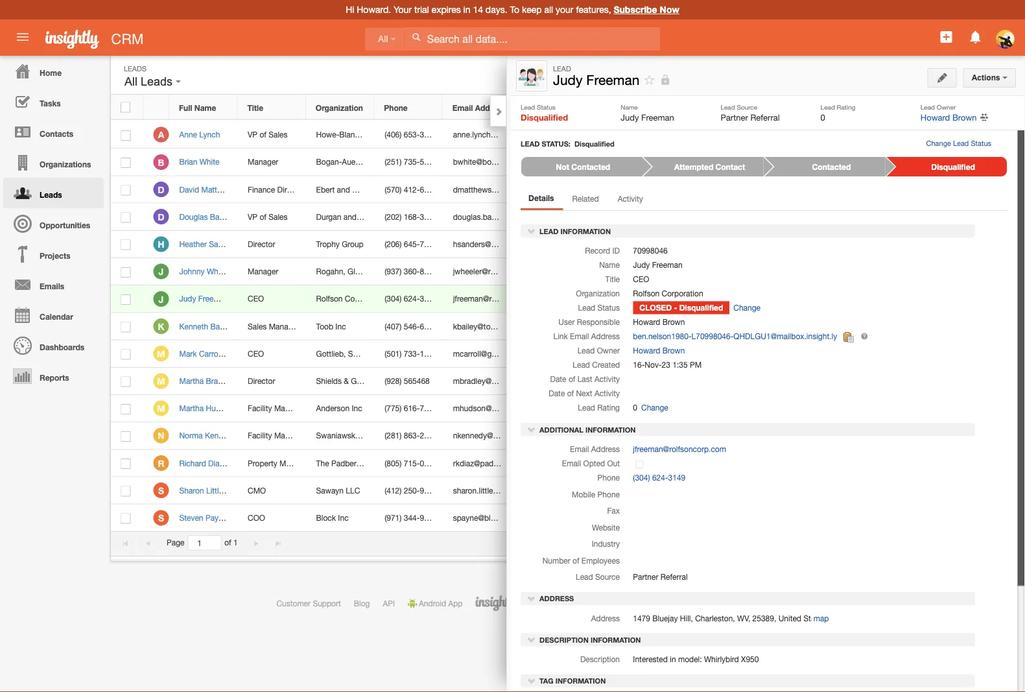Task type: describe. For each thing, give the bounding box(es) containing it.
and right the durgan
[[344, 212, 357, 221]]

of left 1
[[225, 538, 231, 547]]

leads down the export
[[872, 171, 893, 180]]

douglas baker
[[179, 212, 230, 221]]

16- for kbailey@toobinc.com
[[590, 322, 602, 331]]

inc for m
[[352, 404, 362, 413]]

chevron down image for description information
[[527, 635, 536, 644]]

information for lead information
[[561, 227, 611, 236]]

624- inside row group
[[404, 294, 420, 303]]

4 open from the top
[[522, 349, 543, 358]]

jfreeman@rolfsoncorp.com for the jfreeman@rolfsoncorp.com cell
[[453, 294, 546, 303]]

rating for lead rating
[[598, 403, 620, 412]]

(570) 412-6279 cell
[[375, 176, 443, 203]]

brown for the howard brown 'link' in n row
[[733, 431, 755, 440]]

cmo
[[248, 486, 266, 495]]

23 for rkdiaz@padbergh.com
[[619, 458, 627, 468]]

lead source partner referral
[[721, 103, 780, 122]]

1 m row from the top
[[111, 340, 827, 368]]

terms
[[597, 599, 618, 608]]

0 vertical spatial judy freeman
[[553, 72, 640, 88]]

projects
[[40, 251, 70, 260]]

group
[[342, 240, 364, 249]]

status down change record owner icon in the right top of the page
[[971, 139, 992, 148]]

chevron down image for 1479 bluejay hill, charleston, wv, 25389, united states
[[527, 594, 536, 603]]

1:35 for bwhite@boganinc.com
[[630, 157, 645, 166]]

full name
[[179, 103, 216, 112]]

open - notcontacted cell for mhudson@andersoninc.com
[[512, 395, 599, 422]]

16- for mhudson@andersoninc.com
[[590, 404, 602, 413]]

contacted inside "link"
[[812, 162, 851, 171]]

jfreeman@rolfsoncorp.com cell
[[443, 285, 546, 313]]

mcarroll@gsd.com cell
[[443, 340, 518, 368]]

nov- down ben.nelson1980-
[[645, 360, 662, 369]]

16-nov-23 1:35 pm for mcarroll@gsd.com
[[590, 349, 659, 358]]

ebert
[[316, 185, 335, 194]]

2 vertical spatial activity
[[595, 389, 620, 398]]

sawayn llc cell
[[306, 477, 375, 504]]

d for douglas baker
[[158, 212, 164, 222]]

0 vertical spatial lead status
[[521, 103, 565, 112]]

2 j row from the top
[[111, 285, 827, 313]]

1 j row from the top
[[111, 258, 827, 285]]

vp for a
[[248, 130, 258, 139]]

crm
[[111, 30, 144, 47]]

company
[[363, 458, 397, 468]]

processing
[[748, 599, 786, 608]]

manager inside n row
[[274, 431, 305, 440]]

rogahn, gleason and farrell cell
[[306, 258, 415, 285]]

information for description information
[[591, 636, 641, 644]]

Search this list... text field
[[590, 65, 736, 84]]

follow image for douglas.baker@durganandsons.com
[[772, 211, 784, 224]]

3860
[[420, 130, 437, 139]]

(937) 360-8462 cell
[[375, 258, 443, 285]]

the
[[316, 458, 329, 468]]

swaniawski llc
[[316, 431, 374, 440]]

hsanders@trophygroup.com
[[453, 240, 551, 249]]

closed - disqualified for j
[[522, 294, 601, 303]]

of left last
[[569, 375, 576, 384]]

1 horizontal spatial lead status
[[578, 303, 620, 312]]

howard brown link down ben.nelson1980-
[[633, 346, 685, 355]]

vp for d
[[248, 212, 258, 221]]

notcontacted for dmatthews@ebertandsons.com
[[550, 185, 599, 194]]

white
[[200, 157, 220, 166]]

partner inside lead source partner referral
[[721, 112, 748, 122]]

organizations
[[40, 160, 91, 169]]

navigation containing home
[[0, 56, 104, 391]]

anderson inc cell
[[306, 395, 375, 422]]

16-nov-23 1:35 pm for sharon.little@sawayn.com
[[590, 486, 659, 495]]

16- for mbradley@shieldsgigot.com
[[590, 376, 602, 385]]

disqualified up status: on the right of page
[[521, 112, 568, 122]]

brown for howard brown cell
[[733, 130, 755, 139]]

phone inside row
[[384, 103, 408, 112]]

23 down ben.nelson1980-
[[662, 360, 671, 369]]

r row
[[111, 450, 827, 477]]

lead inside lead status disqualified
[[521, 103, 535, 111]]

change record owner image
[[980, 112, 989, 123]]

1 vertical spatial (304)
[[633, 473, 650, 482]]

(202) 168-3484 cell
[[375, 203, 443, 231]]

block inc cell
[[306, 504, 375, 532]]

3484
[[420, 212, 437, 221]]

(406)
[[385, 130, 402, 139]]

16- down recent
[[847, 224, 858, 233]]

0 inside lead rating 0
[[821, 112, 826, 122]]

sales manager
[[248, 322, 300, 331]]

douglas.baker@durganandsons.com cell
[[443, 203, 580, 231]]

and left the farrell
[[378, 267, 392, 276]]

lead inside lead rating 0
[[821, 103, 835, 111]]

freeman down 70998046
[[652, 261, 683, 270]]

nov- for anne.lynch@howeblanda.com
[[602, 130, 619, 139]]

information for additional information
[[586, 425, 636, 434]]

open for mbradley@shieldsgigot.com
[[522, 376, 543, 385]]

pm for mbradley@shieldsgigot.com
[[647, 376, 659, 385]]

fax
[[607, 506, 620, 515]]

1:35 for anne.lynch@howeblanda.com
[[630, 130, 645, 139]]

details link
[[521, 190, 562, 208]]

facility manager cell for n
[[238, 422, 306, 450]]

status up responsible
[[598, 303, 620, 312]]

sharon.little@sawayn.com cell
[[443, 477, 543, 504]]

howard brown cell
[[694, 121, 762, 149]]

description for description
[[580, 655, 620, 664]]

(407) 546-6906
[[385, 322, 437, 331]]

status inside lead status disqualified
[[537, 103, 556, 111]]

1 vertical spatial 3149
[[668, 473, 686, 482]]

- for jfreeman@rolfsoncorp.com
[[555, 294, 558, 303]]

sharon little link
[[179, 486, 230, 495]]

howard.
[[357, 4, 391, 15]]

coo cell
[[238, 504, 306, 532]]

status:
[[542, 139, 571, 148]]

all leads
[[125, 75, 176, 88]]

bwhite@boganinc.com
[[453, 157, 532, 166]]

pm for nkennedy@swaniawskillc.com
[[647, 431, 659, 440]]

follow image for jfreeman@rolfsoncorp.com
[[772, 293, 784, 306]]

steven payne
[[179, 513, 227, 522]]

n link
[[153, 428, 169, 443]]

b row
[[111, 149, 827, 176]]

new lead link
[[926, 65, 979, 84]]

email inside row
[[453, 103, 473, 112]]

of 1
[[225, 538, 238, 547]]

16- down ben.nelson1980-
[[633, 360, 645, 369]]

open - notcontacted cell for douglas.baker@durganandsons.com
[[512, 203, 599, 231]]

16- for anne.lynch@howeblanda.com
[[590, 130, 602, 139]]

iphone app link
[[532, 599, 584, 608]]

23 for bwhite@boganinc.com
[[619, 157, 627, 166]]

1:35 for nkennedy@swaniawskillc.com
[[630, 431, 645, 440]]

brown for the howard brown 'link' corresponding to m
[[733, 349, 755, 358]]

863-
[[404, 431, 420, 440]]

manager right wheeler
[[248, 267, 278, 276]]

inc for s
[[338, 513, 349, 522]]

david
[[179, 185, 199, 194]]

a
[[158, 129, 164, 140]]

email down user responsible
[[570, 332, 589, 341]]

360-
[[404, 267, 420, 276]]

(971) 344-9290 cell
[[375, 504, 443, 532]]

row group containing a
[[111, 121, 827, 532]]

to
[[510, 4, 520, 15]]

16-nov-23 1:35 pm for dmatthews@ebertandsons.com
[[590, 185, 659, 194]]

open - notcontacted for nkennedy@swaniawskillc.com
[[522, 431, 599, 440]]

ceo for m
[[248, 349, 264, 358]]

howard for howard brown cell
[[704, 130, 731, 139]]

judy down the johnny
[[179, 294, 196, 303]]

additional information
[[538, 425, 636, 434]]

map link
[[814, 614, 829, 623]]

1 d row from the top
[[111, 176, 827, 203]]

rolfson corporation cell
[[306, 285, 386, 313]]

freeman up "name judy freeman"
[[587, 72, 640, 88]]

record
[[585, 246, 610, 255]]

4 notcontacted from the top
[[550, 349, 599, 358]]

- for mhudson@andersoninc.com
[[545, 404, 548, 413]]

j for judy freeman
[[159, 294, 164, 304]]

(304) 624-3149 link
[[633, 473, 686, 482]]

16-nov-23 1:35 pm for kbailey@toobinc.com
[[590, 322, 659, 331]]

1 vertical spatial date
[[549, 389, 565, 398]]

and right ebert in the top left of the page
[[337, 185, 350, 194]]

email left 'opted'
[[562, 459, 581, 468]]

email up email opted out
[[570, 444, 589, 454]]

0 horizontal spatial 3149
[[420, 294, 437, 303]]

1 vertical spatial phone
[[598, 473, 620, 482]]

disqualified inside k row
[[560, 322, 601, 331]]

lead inside lead source partner referral
[[721, 103, 735, 111]]

closed down rolfson corporation
[[640, 303, 672, 312]]

open - notcontacted for sharon.little@sawayn.com
[[522, 486, 599, 495]]

1 vertical spatial activity
[[595, 375, 620, 384]]

2 vertical spatial judy freeman
[[179, 294, 229, 303]]

wv,
[[737, 614, 751, 623]]

spayne@blockinc.com cell
[[443, 504, 531, 532]]

0 horizontal spatial your
[[394, 4, 412, 15]]

shields & gigot cell
[[306, 368, 375, 395]]

change lead status link
[[927, 139, 992, 148]]

howard brown for the howard brown 'link' on top of change lead status
[[921, 112, 977, 122]]

judy inside "name judy freeman"
[[621, 112, 639, 122]]

m for martha bradley
[[157, 376, 165, 386]]

howard brown link for m
[[704, 349, 755, 358]]

ebert and sons cell
[[306, 176, 375, 203]]

2 horizontal spatial lead owner
[[921, 103, 956, 111]]

manager inside r row
[[280, 458, 310, 468]]

7387
[[420, 404, 437, 413]]

open - notcontacted cell for dmatthews@ebertandsons.com
[[512, 176, 599, 203]]

1 vertical spatial created
[[592, 360, 620, 369]]

mbradley@shieldsgigot.com cell
[[443, 368, 551, 395]]

judy right lead icon at the top right
[[553, 72, 583, 88]]

addendum
[[788, 599, 827, 608]]

1 vertical spatial your
[[835, 206, 856, 214]]

nov- for mbradley@shieldsgigot.com
[[602, 376, 619, 385]]

pm for jwheeler@rgf.com
[[647, 267, 659, 276]]

organization inside row
[[316, 103, 363, 112]]

baker
[[210, 212, 230, 221]]

subscribe now link
[[614, 4, 680, 15]]

disqualified down the 'change lead status' link
[[932, 162, 975, 171]]

howard brown for the howard brown 'link' for j
[[704, 294, 755, 303]]

emails
[[40, 281, 64, 291]]

howard brown up ben.nelson1980-
[[633, 318, 685, 327]]

address down responsible
[[591, 332, 620, 341]]

disqualified up user responsible
[[560, 294, 601, 303]]

details
[[529, 193, 554, 202]]

- for rkdiaz@padbergh.com
[[555, 458, 558, 468]]

auer,
[[342, 157, 360, 166]]

0 vertical spatial date
[[550, 375, 567, 384]]

notcontacted for hsanders@trophygroup.com
[[550, 240, 599, 249]]

service
[[629, 599, 654, 608]]

row containing full name
[[111, 95, 826, 120]]

- for sharon.little@sawayn.com
[[545, 486, 548, 495]]

1 vertical spatial in
[[670, 655, 676, 664]]

n row
[[111, 422, 827, 450]]

leads up all leads
[[124, 64, 146, 73]]

- for bwhite@boganinc.com
[[555, 157, 558, 166]]

ceo cell for j
[[238, 285, 306, 313]]

(805) 715-0369 cell
[[375, 450, 443, 477]]

data processing addendum
[[729, 599, 827, 608]]

disqualified inside r row
[[560, 458, 601, 468]]

1 vertical spatial referral
[[661, 572, 688, 581]]

(775) 616-7387 cell
[[375, 395, 443, 422]]

address up out
[[591, 444, 620, 454]]

qhdlgu1@mailbox.insight.ly
[[734, 332, 837, 341]]

(281) 863-2433 cell
[[375, 422, 443, 450]]

address down terms
[[591, 614, 620, 623]]

ceo for j
[[248, 294, 264, 303]]

sawayn llc
[[316, 486, 360, 495]]

(412)
[[385, 486, 402, 495]]

gottlieb,
[[316, 349, 346, 358]]

block inc
[[316, 513, 349, 522]]

android
[[419, 599, 446, 608]]

1 vertical spatial email address
[[570, 444, 620, 454]]

open - notcontacted for dmatthews@ebertandsons.com
[[522, 185, 599, 194]]

bogan-auer, inc. cell
[[306, 149, 375, 176]]

open - notcontacted cell for sharon.little@sawayn.com
[[512, 477, 599, 504]]

bradley
[[206, 376, 232, 385]]

2 m row from the top
[[111, 368, 827, 395]]

(412) 250-9270
[[385, 486, 437, 495]]

7 16-nov-23 1:35 pm cell from the top
[[580, 313, 694, 340]]

h row
[[111, 231, 827, 258]]

leads inside button
[[141, 75, 173, 88]]

howard brown link up change lead status
[[921, 112, 977, 122]]

open for mhudson@andersoninc.com
[[522, 404, 543, 413]]

2 d row from the top
[[111, 203, 827, 231]]

1 contacted from the left
[[572, 162, 610, 171]]

property manager cell
[[238, 450, 310, 477]]

closed - disqualified down rolfson corporation
[[640, 303, 723, 312]]

all for all
[[378, 34, 388, 44]]

howard brown for the howard brown 'link' underneath ben.nelson1980-
[[633, 346, 685, 355]]

wheeler
[[207, 267, 235, 276]]

disqualified up not contacted
[[575, 139, 615, 148]]

(407) 546-6906 cell
[[375, 313, 443, 340]]

anne.lynch@howeblanda.com cell
[[443, 121, 557, 149]]

notifications image
[[968, 29, 984, 45]]

0 vertical spatial ceo
[[633, 275, 650, 284]]

(206) 645-7995 cell
[[375, 231, 443, 258]]

0 horizontal spatial lead owner
[[578, 346, 620, 355]]

closed - disqualified cell for j
[[512, 285, 601, 313]]

sales inside cell
[[248, 322, 267, 331]]

disqualified up l70998046-
[[680, 303, 723, 312]]

b link
[[153, 154, 169, 170]]

email address inside row
[[453, 103, 506, 112]]

23 for mhudson@andersoninc.com
[[619, 404, 627, 413]]

howard for the howard brown 'link' corresponding to m
[[704, 349, 731, 358]]

m link for martha bradley
[[153, 373, 169, 389]]

open - notcontacted for mhudson@andersoninc.com
[[522, 404, 599, 413]]

jfreeman@rolfsoncorp.com for "jfreeman@rolfsoncorp.com" link
[[633, 444, 726, 454]]

facility manager for m
[[248, 404, 305, 413]]

ceo cell for m
[[238, 340, 306, 368]]

director for m
[[248, 376, 275, 385]]

kbailey@toobinc.com closed - disqualified
[[453, 322, 601, 331]]

android app link
[[408, 599, 463, 608]]

of right terms
[[620, 599, 626, 608]]

api link
[[383, 599, 395, 608]]

open for nkennedy@swaniawskillc.com
[[522, 431, 543, 440]]

16-nov-23 1:35 pm for jfreeman@rolfsoncorp.com
[[590, 294, 659, 303]]

mark carroll link
[[179, 349, 228, 358]]

dashboards
[[40, 342, 84, 352]]

of left next
[[567, 389, 574, 398]]

1 vertical spatial partner
[[633, 572, 659, 581]]

name for name judy freeman
[[621, 103, 638, 111]]

information for tag information
[[556, 677, 606, 685]]

616-
[[404, 404, 420, 413]]

and right schultz
[[376, 349, 389, 358]]

manager inside b row
[[248, 157, 278, 166]]

(501) 733-1738 cell
[[375, 340, 443, 368]]

spayne@blockinc.com
[[453, 513, 531, 522]]

freeman inside "name judy freeman"
[[641, 112, 674, 122]]

howard for the howard brown 'link' on top of change lead status
[[921, 112, 950, 122]]

(251) 735-5824
[[385, 157, 437, 166]]

733-
[[404, 349, 420, 358]]

martha for martha bradley
[[179, 376, 204, 385]]

rkdiaz@padbergh.com cell
[[443, 450, 531, 477]]

vp of sales for d
[[248, 212, 288, 221]]

manager left anderson
[[274, 404, 305, 413]]

howard for the howard brown 'link' inside b row
[[704, 157, 731, 166]]

(202) 168-3484
[[385, 212, 437, 221]]

ben.nelson1980-l70998046-qhdlgu1@mailbox.insight.ly
[[633, 332, 837, 341]]

lead information
[[538, 227, 611, 236]]

opportunities
[[40, 221, 90, 230]]

open - notcontacted cell for nkennedy@swaniawskillc.com
[[512, 422, 599, 450]]

mhudson@andersoninc.com
[[453, 404, 552, 413]]

lead status disqualified
[[521, 103, 568, 122]]

nkennedy@swaniawskillc.com cell
[[443, 422, 558, 450]]

16-nov-23 1:35 pm down ben.nelson1980-
[[633, 360, 702, 369]]

23 for jfreeman@rolfsoncorp.com
[[619, 294, 627, 303]]

r
[[158, 458, 164, 469]]

1 vertical spatial judy freeman
[[633, 261, 683, 270]]

nov- for hsanders@trophygroup.com
[[602, 240, 619, 249]]

manager inside cell
[[269, 322, 300, 331]]

address down number
[[538, 594, 574, 603]]

nov- down recent
[[858, 224, 875, 233]]

disqualified inside b row
[[560, 157, 601, 166]]

1 horizontal spatial 624-
[[652, 473, 668, 482]]

not
[[556, 162, 569, 171]]

l70998046-
[[692, 332, 734, 341]]

change for change lead status
[[927, 139, 951, 148]]

date of last activity date of next activity
[[549, 375, 620, 398]]

565468
[[404, 376, 430, 385]]



Task type: locate. For each thing, give the bounding box(es) containing it.
facility manager for n
[[248, 431, 305, 440]]

howard brown up "jfreeman@rolfsoncorp.com" link
[[704, 431, 755, 440]]

0 horizontal spatial 624-
[[404, 294, 420, 303]]

app for iphone app
[[569, 599, 584, 608]]

description down description information at the right
[[580, 655, 620, 664]]

0 horizontal spatial rolfson
[[316, 294, 343, 303]]

23 for nkennedy@swaniawskillc.com
[[619, 431, 627, 440]]

4 open - notcontacted from the top
[[522, 376, 599, 385]]

douglas.baker@durganandsons.com
[[453, 212, 580, 221]]

disqualified link
[[887, 157, 1007, 176]]

16-nov-23 1:35 pm cell
[[580, 121, 694, 149], [580, 149, 694, 176], [580, 176, 694, 203], [580, 231, 694, 258], [580, 258, 694, 285], [580, 285, 694, 313], [580, 313, 694, 340], [580, 340, 694, 368], [580, 368, 694, 395], [580, 395, 694, 422], [580, 422, 694, 450], [580, 450, 694, 477], [580, 477, 694, 504], [580, 504, 694, 532]]

d'amore
[[391, 349, 422, 358]]

(406) 653-3860 cell
[[375, 121, 443, 149]]

follow image inside the s row
[[772, 512, 784, 525]]

16-nov-23 1:35 pm down id
[[590, 267, 659, 276]]

nov- up website
[[602, 513, 619, 522]]

follow image for spayne@blockinc.com
[[772, 512, 784, 525]]

llc inside n row
[[359, 431, 374, 440]]

follow image for bwhite@boganinc.com
[[772, 156, 784, 169]]

howard brown link down howard brown cell
[[704, 157, 755, 166]]

16-nov-23 1:35 pm for jwheeler@rgf.com
[[590, 267, 659, 276]]

3 follow image from the top
[[772, 266, 784, 278]]

16- inside n row
[[590, 431, 602, 440]]

import for import leads
[[847, 171, 869, 180]]

0 vertical spatial description
[[540, 636, 589, 644]]

activity up lead rating
[[595, 389, 620, 398]]

1 horizontal spatial partner
[[721, 112, 748, 122]]

change up "jfreeman@rolfsoncorp.com" link
[[641, 403, 669, 412]]

kenneth bailey
[[179, 322, 231, 331]]

(304) 624-3149 cell
[[375, 285, 443, 313]]

6 16-nov-23 1:35 pm cell from the top
[[580, 285, 694, 313]]

brown inside howard brown cell
[[733, 130, 755, 139]]

1 vertical spatial d link
[[153, 209, 169, 225]]

3 open from the top
[[522, 240, 543, 249]]

23 right 'opted'
[[619, 458, 627, 468]]

all down the crm
[[125, 75, 138, 88]]

new
[[935, 70, 951, 79]]

record permissions image
[[660, 72, 671, 88]]

23 up link email address
[[619, 322, 627, 331]]

all for all leads
[[125, 75, 138, 88]]

0 vertical spatial in
[[463, 4, 471, 15]]

6 notcontacted from the top
[[550, 404, 599, 413]]

nov- up activity link
[[602, 157, 619, 166]]

8462
[[420, 267, 437, 276]]

16- for jwheeler@rgf.com
[[590, 267, 602, 276]]

notcontacted down email opted out
[[550, 486, 599, 495]]

jfreeman@rolfsoncorp.com inside cell
[[453, 294, 546, 303]]

2 vertical spatial phone
[[598, 490, 620, 499]]

nov- for mhudson@andersoninc.com
[[602, 404, 619, 413]]

1 field
[[188, 536, 221, 550]]

nov- up responsible
[[602, 294, 619, 303]]

corporation
[[662, 289, 703, 298], [345, 294, 386, 303]]

follow image
[[772, 156, 784, 169], [772, 239, 784, 251], [772, 266, 784, 278], [772, 348, 784, 360], [772, 375, 784, 388], [772, 403, 784, 415], [772, 430, 784, 442], [772, 485, 784, 497]]

1 vertical spatial lead created
[[573, 360, 620, 369]]

1:35 inside k row
[[630, 322, 645, 331]]

1 vertical spatial 0
[[633, 403, 638, 412]]

0 vertical spatial jfreeman@rolfsoncorp.com
[[453, 294, 546, 303]]

0 vertical spatial s link
[[153, 483, 169, 498]]

9 16-nov-23 1:35 pm cell from the top
[[580, 368, 694, 395]]

- for anne.lynch@howeblanda.com
[[555, 130, 558, 139]]

howard brown link for n
[[704, 431, 755, 440]]

notcontacted inside the h row
[[550, 240, 599, 249]]

16-nov-23 1:35 pm inside k row
[[590, 322, 659, 331]]

manager cell for b
[[238, 149, 306, 176]]

heather sanders
[[179, 240, 238, 249]]

1 notcontacted from the top
[[550, 185, 599, 194]]

23 inside r row
[[619, 458, 627, 468]]

2 closed - disqualified cell from the top
[[512, 149, 601, 176]]

(304) 624-3149
[[633, 473, 686, 482]]

source inside lead source partner referral
[[737, 103, 758, 111]]

app for android app
[[448, 599, 463, 608]]

0 vertical spatial change
[[927, 139, 951, 148]]

4 16-nov-23 1:35 pm cell from the top
[[580, 231, 694, 258]]

8 follow image from the top
[[772, 485, 784, 497]]

16-nov-23 1:35 pm up 'fax'
[[590, 486, 659, 495]]

export
[[870, 152, 899, 161]]

judy down 70998046
[[633, 261, 650, 270]]

page
[[167, 538, 185, 547]]

status
[[541, 103, 565, 112], [537, 103, 556, 111], [971, 139, 992, 148], [598, 303, 620, 312]]

16- for bwhite@boganinc.com
[[590, 157, 602, 166]]

4 open - notcontacted cell from the top
[[512, 340, 599, 368]]

1:35 for mbradley@shieldsgigot.com
[[630, 376, 645, 385]]

23 inside a row
[[619, 130, 627, 139]]

rating inside lead rating 0
[[837, 103, 856, 111]]

5 follow image from the top
[[772, 375, 784, 388]]

facility up property in the left of the page
[[248, 431, 272, 440]]

user
[[559, 318, 575, 327]]

6 open from the top
[[522, 404, 543, 413]]

0 horizontal spatial change link
[[638, 401, 669, 414]]

0 vertical spatial 0
[[821, 112, 826, 122]]

manager left toob
[[269, 322, 300, 331]]

1 open - notcontacted from the top
[[522, 185, 599, 194]]

5 16-nov-23 1:35 pm cell from the top
[[580, 258, 694, 285]]

howard for the howard brown 'link' within the k row
[[704, 322, 731, 331]]

2 vertical spatial m link
[[153, 401, 169, 416]]

source
[[737, 103, 758, 111], [595, 572, 620, 581]]

3 16-nov-23 1:35 pm cell from the top
[[580, 176, 694, 203]]

16-nov-23 1:35 pm cell for jfreeman@rolfsoncorp.com
[[580, 285, 694, 313]]

0 vertical spatial d link
[[153, 182, 169, 197]]

referral inside lead source partner referral
[[751, 112, 780, 122]]

nov- for mcarroll@gsd.com
[[602, 349, 619, 358]]

2 open from the top
[[522, 212, 543, 221]]

0 vertical spatial inc
[[336, 322, 346, 331]]

/
[[866, 152, 868, 161]]

director cell down finance director cell
[[238, 231, 306, 258]]

1 s from the top
[[158, 485, 164, 496]]

nov- inside k row
[[602, 322, 619, 331]]

1:35 for spayne@blockinc.com
[[630, 513, 645, 522]]

finance
[[248, 185, 275, 194]]

1:35 for dmatthews@ebertandsons.com
[[630, 185, 645, 194]]

of down finance
[[260, 212, 266, 221]]

16- inside a row
[[590, 130, 602, 139]]

0 vertical spatial m link
[[153, 346, 169, 361]]

follow image inside the s row
[[772, 485, 784, 497]]

open - notcontacted up lead information
[[522, 212, 599, 221]]

(412) 250-9270 cell
[[375, 477, 443, 504]]

vp of sales up finance
[[248, 130, 288, 139]]

closed up status: on the right of page
[[522, 130, 553, 139]]

facility manager cell for m
[[238, 395, 306, 422]]

trophy
[[316, 240, 340, 249]]

of inside the d row
[[260, 212, 266, 221]]

david matthews
[[179, 185, 236, 194]]

1 facility manager cell from the top
[[238, 395, 306, 422]]

sharon.little@sawayn.com
[[453, 486, 543, 495]]

swaniawski
[[316, 431, 357, 440]]

anne lynch link
[[179, 130, 227, 139]]

pm inside the d row
[[647, 185, 659, 194]]

0 horizontal spatial corporation
[[345, 294, 386, 303]]

715-
[[404, 458, 420, 468]]

2 vertical spatial change
[[641, 403, 669, 412]]

director inside the h row
[[248, 240, 275, 249]]

charleston,
[[695, 614, 735, 623]]

1 horizontal spatial name
[[599, 261, 620, 270]]

rating up additional information
[[598, 403, 620, 412]]

0 horizontal spatial lead status
[[521, 103, 565, 112]]

1 vertical spatial s
[[158, 513, 164, 523]]

16-nov-23 1:35 pm inside the h row
[[590, 240, 659, 249]]

toob inc
[[316, 322, 346, 331]]

toob inc cell
[[306, 313, 375, 340]]

s for steven payne
[[158, 513, 164, 523]]

owner up howard brown cell
[[723, 103, 748, 112]]

navigation
[[0, 56, 104, 391]]

2 vp from the top
[[248, 212, 258, 221]]

facility manager cell
[[238, 395, 306, 422], [238, 422, 306, 450]]

closed - disqualified cell for k
[[512, 313, 601, 340]]

2 facility from the top
[[248, 431, 272, 440]]

1 facility manager from the top
[[248, 404, 305, 413]]

closed inside r row
[[522, 458, 553, 468]]

dmatthews@ebertandsons.com cell
[[443, 176, 563, 203]]

10 16-nov-23 1:35 pm cell from the top
[[580, 395, 694, 422]]

1 vertical spatial director cell
[[238, 368, 306, 395]]

0 horizontal spatial owner
[[597, 346, 620, 355]]

16- down next
[[590, 404, 602, 413]]

1 horizontal spatial source
[[737, 103, 758, 111]]

all inside button
[[125, 75, 138, 88]]

activity right "related"
[[618, 194, 643, 203]]

change up ben.nelson1980-l70998046-qhdlgu1@mailbox.insight.ly
[[734, 303, 761, 312]]

1738
[[420, 349, 437, 358]]

1 horizontal spatial owner
[[723, 103, 748, 112]]

0 vertical spatial lead created
[[589, 103, 639, 112]]

23 down "name judy freeman"
[[619, 130, 627, 139]]

1 horizontal spatial contacted
[[812, 162, 851, 171]]

16- inside b row
[[590, 157, 602, 166]]

16-nov-23 1:35 pm for bwhite@boganinc.com
[[590, 157, 659, 166]]

howard for the howard brown 'link' underneath ben.nelson1980-
[[633, 346, 660, 355]]

nov- down not contacted
[[602, 185, 619, 194]]

16- for mcarroll@gsd.com
[[590, 349, 602, 358]]

show sidebar image
[[896, 70, 905, 79]]

1 vertical spatial 624-
[[652, 473, 668, 482]]

m row
[[111, 340, 827, 368], [111, 368, 827, 395], [111, 395, 827, 422]]

14 16-nov-23 1:35 pm cell from the top
[[580, 504, 694, 532]]

nov- inside the h row
[[602, 240, 619, 249]]

johnny wheeler
[[179, 267, 235, 276]]

follow image inside r row
[[772, 458, 784, 470]]

data
[[729, 599, 745, 608]]

howard brown inside n row
[[704, 431, 755, 440]]

1 d from the top
[[158, 184, 164, 195]]

5 notcontacted from the top
[[550, 376, 599, 385]]

2 vertical spatial chevron down image
[[527, 676, 536, 685]]

pm for spayne@blockinc.com
[[647, 513, 659, 522]]

(928) 565468
[[385, 376, 430, 385]]

5 open - notcontacted from the top
[[522, 404, 599, 413]]

16-nov-23 1:35 pm inside r row
[[590, 458, 659, 468]]

1 open - notcontacted cell from the top
[[512, 176, 599, 203]]

7 open - notcontacted cell from the top
[[512, 422, 599, 450]]

facility for n
[[248, 431, 272, 440]]

8 open from the top
[[522, 486, 543, 495]]

1 s row from the top
[[111, 477, 827, 504]]

1 horizontal spatial title
[[605, 275, 620, 284]]

row group
[[111, 121, 827, 532]]

pm inside b row
[[647, 157, 659, 166]]

1 horizontal spatial referral
[[751, 112, 780, 122]]

llc inside a row
[[366, 130, 380, 139]]

howard brown inside m row
[[704, 349, 755, 358]]

5 open - notcontacted cell from the top
[[512, 368, 599, 395]]

in
[[463, 4, 471, 15], [670, 655, 676, 664]]

4 follow image from the top
[[772, 348, 784, 360]]

1:35 for hsanders@trophygroup.com
[[630, 240, 645, 249]]

1 vertical spatial vp of sales
[[248, 212, 288, 221]]

contacts link
[[3, 117, 104, 147]]

2 vertical spatial director
[[248, 376, 275, 385]]

leads up opportunities link
[[40, 190, 62, 199]]

23 inside b row
[[619, 157, 627, 166]]

5 open from the top
[[522, 376, 543, 385]]

-
[[555, 130, 558, 139], [555, 157, 558, 166], [545, 185, 548, 194], [545, 212, 548, 221], [545, 240, 548, 249], [555, 294, 558, 303], [674, 303, 677, 312], [555, 322, 558, 331], [545, 349, 548, 358], [545, 376, 548, 385], [545, 404, 548, 413], [545, 431, 548, 440], [555, 458, 558, 468], [545, 486, 548, 495]]

16- for rkdiaz@padbergh.com
[[590, 458, 602, 468]]

0 vertical spatial import
[[835, 152, 864, 161]]

inc right anderson
[[352, 404, 362, 413]]

chevron down image
[[527, 226, 536, 236], [527, 594, 536, 603], [527, 676, 536, 685]]

vp of sales cell for d
[[238, 203, 306, 231]]

23 for spayne@blockinc.com
[[619, 513, 627, 522]]

8 open - notcontacted cell from the top
[[512, 477, 599, 504]]

notcontacted
[[550, 185, 599, 194], [550, 212, 599, 221], [550, 240, 599, 249], [550, 349, 599, 358], [550, 376, 599, 385], [550, 404, 599, 413], [550, 431, 599, 440], [550, 486, 599, 495]]

1 vertical spatial facility manager
[[248, 431, 305, 440]]

1 vertical spatial vp
[[248, 212, 258, 221]]

j link down h
[[153, 264, 169, 279]]

16- inside the h row
[[590, 240, 602, 249]]

2 s row from the top
[[111, 504, 827, 532]]

1 manager cell from the top
[[238, 149, 306, 176]]

of right number
[[573, 556, 580, 565]]

pm inside k row
[[647, 322, 659, 331]]

6 open - notcontacted cell from the top
[[512, 395, 599, 422]]

- inside the s row
[[545, 486, 548, 495]]

1 vertical spatial director
[[248, 240, 275, 249]]

23 inside the h row
[[619, 240, 627, 249]]

open - notcontacted cell up additional
[[512, 395, 599, 422]]

facility manager inside n row
[[248, 431, 305, 440]]

pm for bwhite@boganinc.com
[[647, 157, 659, 166]]

gottlieb, schultz and d'amore
[[316, 349, 422, 358]]

mobile phone
[[572, 490, 620, 499]]

- for dmatthews@ebertandsons.com
[[545, 185, 548, 194]]

0 vertical spatial title
[[247, 103, 263, 112]]

mark carroll
[[179, 349, 222, 358]]

description down iphone app
[[540, 636, 589, 644]]

0 horizontal spatial jfreeman@rolfsoncorp.com
[[453, 294, 546, 303]]

s link down r
[[153, 483, 169, 498]]

closed left not
[[522, 157, 553, 166]]

open - notcontacted cell up email opted out
[[512, 422, 599, 450]]

1 m link from the top
[[153, 346, 169, 361]]

link email address
[[554, 332, 620, 341]]

1 horizontal spatial organization
[[576, 289, 620, 298]]

3 m from the top
[[157, 403, 165, 414]]

2 vertical spatial import
[[886, 224, 909, 233]]

(928) 565468 cell
[[375, 368, 443, 395]]

open inside n row
[[522, 431, 543, 440]]

2 vp of sales cell from the top
[[238, 203, 306, 231]]

2 vertical spatial inc
[[338, 513, 349, 522]]

follow image for mbradley@shieldsgigot.com
[[772, 375, 784, 388]]

- inside r row
[[555, 458, 558, 468]]

(501) 733-1738
[[385, 349, 437, 358]]

2 open - notcontacted cell from the top
[[512, 203, 599, 231]]

0 vertical spatial activity
[[618, 194, 643, 203]]

1 martha from the top
[[179, 376, 204, 385]]

director for h
[[248, 240, 275, 249]]

follow image inside k row
[[772, 321, 784, 333]]

closed inside k row
[[522, 322, 553, 331]]

1 ceo cell from the top
[[238, 285, 306, 313]]

0 vertical spatial director cell
[[238, 231, 306, 258]]

closed - disqualified up user
[[522, 294, 601, 303]]

lead owner inside row
[[703, 103, 748, 112]]

information down lead rating
[[586, 425, 636, 434]]

open for sharon.little@sawayn.com
[[522, 486, 543, 495]]

howard brown down ben.nelson1980-l70998046-qhdlgu1@mailbox.insight.ly
[[704, 349, 755, 358]]

1 horizontal spatial in
[[670, 655, 676, 664]]

mhudson@andersoninc.com cell
[[443, 395, 552, 422]]

director cell right bradley
[[238, 368, 306, 395]]

director cell
[[238, 231, 306, 258], [238, 368, 306, 395]]

notcontacted down lead information
[[550, 240, 599, 249]]

rogahn, gleason and farrell
[[316, 267, 415, 276]]

vp of sales inside the d row
[[248, 212, 288, 221]]

m left "mark"
[[157, 348, 165, 359]]

howard brown up change lead status
[[921, 112, 977, 122]]

ceo down 70998046
[[633, 275, 650, 284]]

0 horizontal spatial contacted
[[572, 162, 610, 171]]

1 j from the top
[[159, 266, 164, 277]]

closed - disqualified cell for a
[[512, 121, 601, 149]]

vp of sales cell for a
[[238, 121, 306, 149]]

facility inside n row
[[248, 431, 272, 440]]

chevron down image down the douglas.baker@durganandsons.com
[[527, 226, 536, 236]]

of inside a row
[[260, 130, 266, 139]]

1:35 inside a row
[[630, 130, 645, 139]]

6 open - notcontacted from the top
[[522, 431, 599, 440]]

open - notcontacted up email opted out
[[522, 431, 599, 440]]

little
[[206, 486, 223, 495]]

k row
[[111, 313, 827, 340]]

2 horizontal spatial owner
[[937, 103, 956, 111]]

hsanders@trophygroup.com cell
[[443, 231, 551, 258]]

tasks link
[[3, 86, 104, 117]]

0 vertical spatial director
[[277, 185, 305, 194]]

vp down finance
[[248, 212, 258, 221]]

23 for sharon.little@sawayn.com
[[619, 486, 627, 495]]

7 follow image from the top
[[772, 430, 784, 442]]

12 16-nov-23 1:35 pm cell from the top
[[580, 450, 694, 477]]

import left /
[[835, 152, 864, 161]]

(304)
[[385, 294, 402, 303], [633, 473, 650, 482]]

11 16-nov-23 1:35 pm cell from the top
[[580, 422, 694, 450]]

2 16-nov-23 1:35 pm cell from the top
[[580, 149, 694, 176]]

nov- up link email address
[[602, 322, 619, 331]]

0 vertical spatial your
[[394, 4, 412, 15]]

iphone app
[[543, 599, 584, 608]]

1 vertical spatial sons
[[359, 212, 377, 221]]

0 vertical spatial source
[[737, 103, 758, 111]]

closed for a
[[522, 130, 553, 139]]

23 inside k row
[[619, 322, 627, 331]]

0 vertical spatial llc
[[366, 130, 380, 139]]

lead created inside row
[[589, 103, 639, 112]]

howard inside n row
[[704, 431, 731, 440]]

h
[[158, 239, 164, 250]]

howard brown link up ben.nelson1980-l70998046-qhdlgu1@mailbox.insight.ly link
[[704, 294, 755, 303]]

status up status: on the right of page
[[541, 103, 565, 112]]

s row
[[111, 477, 827, 504], [111, 504, 827, 532]]

the padberg company cell
[[306, 450, 397, 477]]

1:35 for rkdiaz@padbergh.com
[[630, 458, 645, 468]]

(251) 735-5824 cell
[[375, 149, 443, 176]]

1 facility from the top
[[248, 404, 272, 413]]

6906
[[420, 322, 437, 331]]

open inside the h row
[[522, 240, 543, 249]]

- for mbradley@shieldsgigot.com
[[545, 376, 548, 385]]

(805) 715-0369
[[385, 458, 437, 468]]

Search all data.... text field
[[405, 27, 660, 51]]

1 vertical spatial rating
[[598, 403, 620, 412]]

nov- down lead information
[[602, 240, 619, 249]]

mbradley@shieldsgigot.com
[[453, 376, 551, 385]]

0 horizontal spatial organization
[[316, 103, 363, 112]]

change link for closed - disqualified
[[730, 301, 761, 314]]

2 m from the top
[[157, 376, 165, 386]]

open - notcontacted cell
[[512, 176, 599, 203], [512, 203, 599, 231], [512, 231, 599, 258], [512, 340, 599, 368], [512, 368, 599, 395], [512, 395, 599, 422], [512, 422, 599, 450], [512, 477, 599, 504]]

terms of service
[[597, 599, 654, 608]]

0 horizontal spatial title
[[247, 103, 263, 112]]

judy freeman up "name judy freeman"
[[553, 72, 640, 88]]

judy down search this list... text box
[[621, 112, 639, 122]]

schultz
[[348, 349, 374, 358]]

finance director cell
[[238, 176, 306, 203]]

lead owner up howard brown cell
[[703, 103, 748, 112]]

closed - disqualified cell for r
[[512, 450, 601, 477]]

open - notcontacted cell down email opted out
[[512, 477, 599, 504]]

1 vertical spatial description
[[580, 655, 620, 664]]

information down the 1479
[[591, 636, 641, 644]]

brown inside n row
[[733, 431, 755, 440]]

open up spayne@blockinc.com
[[522, 486, 543, 495]]

notcontacted up email opted out
[[550, 431, 599, 440]]

s for sharon little
[[158, 485, 164, 496]]

1 vertical spatial s link
[[153, 510, 169, 526]]

1 vertical spatial title
[[605, 275, 620, 284]]

email address up 'opted'
[[570, 444, 620, 454]]

2 j link from the top
[[153, 291, 169, 307]]

app right android
[[448, 599, 463, 608]]

jfreeman@rolfsoncorp.com up (304) 624-3149 link
[[633, 444, 726, 454]]

notcontacted for sharon.little@sawayn.com
[[550, 486, 599, 495]]

lead owner down new
[[921, 103, 956, 111]]

vp of sales for a
[[248, 130, 288, 139]]

16-nov-23 1:35 pm cell for bwhite@boganinc.com
[[580, 149, 694, 176]]

m link up n link
[[153, 401, 169, 416]]

manager cell right wheeler
[[238, 258, 306, 285]]

1:35 for mhudson@andersoninc.com
[[630, 404, 645, 413]]

employees
[[582, 556, 620, 565]]

disqualified inside a row
[[560, 130, 601, 139]]

trophy group cell
[[306, 231, 375, 258]]

anne.lynch@howeblanda.com
[[453, 130, 557, 139]]

llc right "sawayn" on the bottom left
[[346, 486, 360, 495]]

23 right record
[[619, 240, 627, 249]]

pm inside r row
[[647, 458, 659, 468]]

7 open from the top
[[522, 431, 543, 440]]

3 notcontacted from the top
[[550, 240, 599, 249]]

k link
[[153, 318, 169, 334]]

0 vertical spatial s
[[158, 485, 164, 496]]

nov- inside b row
[[602, 157, 619, 166]]

- inside the h row
[[545, 240, 548, 249]]

a row
[[111, 121, 827, 149]]

sales inside a row
[[269, 130, 288, 139]]

d link
[[153, 182, 169, 197], [153, 209, 169, 225]]

13 16-nov-23 1:35 pm cell from the top
[[580, 477, 694, 504]]

(281)
[[385, 431, 402, 440]]

1 horizontal spatial rating
[[837, 103, 856, 111]]

name inside "name judy freeman"
[[621, 103, 638, 111]]

0 horizontal spatial name
[[194, 103, 216, 112]]

rolfson for rolfson corporation (304) 624-3149
[[316, 294, 343, 303]]

3 m link from the top
[[153, 401, 169, 416]]

notcontacted inside n row
[[550, 431, 599, 440]]

23 down your recent imports
[[875, 224, 884, 233]]

closed - disqualified inside b row
[[522, 157, 601, 166]]

1 vertical spatial change
[[734, 303, 761, 312]]

653-
[[404, 130, 420, 139]]

0 vertical spatial 624-
[[404, 294, 420, 303]]

closed - disqualified cell
[[512, 121, 601, 149], [512, 149, 601, 176], [512, 285, 601, 313], [512, 313, 601, 340], [512, 450, 601, 477]]

&
[[344, 376, 349, 385]]

hudson
[[206, 404, 233, 413]]

martha bradley
[[179, 376, 232, 385]]

information up record
[[561, 227, 611, 236]]

16-nov-23 1:35 pm up activity link
[[590, 157, 659, 166]]

follow image for rkdiaz@padbergh.com
[[772, 458, 784, 470]]

1 vertical spatial chevron down image
[[527, 635, 536, 644]]

llc
[[366, 130, 380, 139], [359, 431, 374, 440], [346, 486, 360, 495]]

lead inside new lead link
[[953, 70, 971, 79]]

1 vertical spatial ceo cell
[[238, 340, 306, 368]]

1:35 inside the d row
[[630, 185, 645, 194]]

1 vertical spatial change link
[[638, 401, 669, 414]]

information right tag
[[556, 677, 606, 685]]

closed - disqualified inside a row
[[522, 130, 601, 139]]

d link for douglas baker
[[153, 209, 169, 225]]

follow image
[[644, 74, 656, 86], [772, 129, 784, 141], [772, 184, 784, 196], [772, 211, 784, 224], [772, 293, 784, 306], [772, 321, 784, 333], [772, 458, 784, 470], [772, 512, 784, 525]]

inc.
[[362, 157, 374, 166]]

2 open - notcontacted from the top
[[522, 212, 599, 221]]

- inside n row
[[545, 431, 548, 440]]

250-
[[404, 486, 420, 495]]

right click to copy email address image
[[844, 332, 854, 342]]

16-nov-23 1:35 pm for nkennedy@swaniawskillc.com
[[590, 431, 659, 440]]

2 app from the left
[[569, 599, 584, 608]]

3 closed - disqualified cell from the top
[[512, 285, 601, 313]]

brown inside k row
[[733, 322, 755, 331]]

0 horizontal spatial rating
[[598, 403, 620, 412]]

phone
[[384, 103, 408, 112], [598, 473, 620, 482], [598, 490, 620, 499]]

facility manager cell right hudson
[[238, 395, 306, 422]]

2 follow image from the top
[[772, 239, 784, 251]]

2 manager cell from the top
[[238, 258, 306, 285]]

1 vertical spatial martha
[[179, 404, 204, 413]]

1 vertical spatial import
[[847, 171, 869, 180]]

nov- for sharon.little@sawayn.com
[[602, 486, 619, 495]]

cell
[[694, 176, 762, 203], [795, 176, 827, 203], [580, 203, 694, 231], [694, 203, 762, 231], [694, 231, 762, 258], [512, 258, 580, 285], [694, 258, 762, 285], [795, 258, 827, 285], [111, 285, 143, 313], [795, 285, 827, 313], [795, 340, 827, 368], [694, 368, 762, 395], [795, 368, 827, 395], [694, 395, 762, 422], [795, 395, 827, 422], [694, 450, 762, 477], [795, 450, 827, 477], [694, 477, 762, 504], [795, 477, 827, 504], [512, 504, 580, 532], [694, 504, 762, 532], [795, 504, 827, 532]]

title inside row
[[247, 103, 263, 112]]

2 m link from the top
[[153, 373, 169, 389]]

leads inside navigation
[[40, 190, 62, 199]]

title
[[247, 103, 263, 112], [605, 275, 620, 284]]

3149 down 8462 on the top left of the page
[[420, 294, 437, 303]]

howard brown up ben.nelson1980-l70998046-qhdlgu1@mailbox.insight.ly
[[704, 322, 755, 331]]

freeman down the johnny wheeler link
[[198, 294, 229, 303]]

1 horizontal spatial all
[[378, 34, 388, 44]]

inc
[[336, 322, 346, 331], [352, 404, 362, 413], [338, 513, 349, 522]]

None checkbox
[[121, 185, 131, 195], [121, 212, 131, 223], [121, 240, 131, 250], [121, 295, 131, 305], [121, 322, 131, 332], [121, 349, 131, 360], [121, 431, 131, 442], [121, 486, 131, 496], [121, 185, 131, 195], [121, 212, 131, 223], [121, 240, 131, 250], [121, 295, 131, 305], [121, 322, 131, 332], [121, 349, 131, 360], [121, 431, 131, 442], [121, 486, 131, 496]]

industry
[[592, 539, 620, 548]]

2 s link from the top
[[153, 510, 169, 526]]

0 vertical spatial change link
[[730, 301, 761, 314]]

all down howard.
[[378, 34, 388, 44]]

1 horizontal spatial corporation
[[662, 289, 703, 298]]

1:35 inside r row
[[630, 458, 645, 468]]

ceo cell
[[238, 285, 306, 313], [238, 340, 306, 368]]

privacy policy link
[[667, 599, 716, 608]]

follow image for hsanders@trophygroup.com
[[772, 239, 784, 251]]

1 horizontal spatial change link
[[730, 301, 761, 314]]

howard brown link inside k row
[[704, 322, 755, 331]]

follow image for anne.lynch@howeblanda.com
[[772, 129, 784, 141]]

16-nov-23 1:35 pm cell for anne.lynch@howeblanda.com
[[580, 121, 694, 149]]

1:35 inside n row
[[630, 431, 645, 440]]

organization
[[316, 103, 363, 112], [576, 289, 620, 298]]

facility
[[248, 404, 272, 413], [248, 431, 272, 440]]

contacted
[[572, 162, 610, 171], [812, 162, 851, 171]]

closed for j
[[522, 294, 553, 303]]

2 director cell from the top
[[238, 368, 306, 395]]

0 vertical spatial facility manager
[[248, 404, 305, 413]]

director cell for m
[[238, 368, 306, 395]]

open up the douglas.baker@durganandsons.com
[[522, 185, 543, 194]]

closed - disqualified inside r row
[[522, 458, 601, 468]]

2 chevron down image from the top
[[527, 594, 536, 603]]

closed - disqualified for a
[[522, 130, 601, 139]]

additional
[[540, 425, 584, 434]]

1 horizontal spatial rolfson
[[633, 289, 660, 298]]

1 vertical spatial d
[[158, 212, 164, 222]]

rolfson
[[633, 289, 660, 298], [316, 294, 343, 303]]

heather sanders link
[[179, 240, 244, 249]]

2 chevron down image from the top
[[527, 635, 536, 644]]

durgan and sons cell
[[306, 203, 377, 231]]

freeman down record permissions image
[[641, 112, 674, 122]]

2 vp of sales from the top
[[248, 212, 288, 221]]

all link
[[365, 27, 404, 51]]

3 chevron down image from the top
[[527, 676, 536, 685]]

closed for b
[[522, 157, 553, 166]]

open - notcontacted for hsanders@trophygroup.com
[[522, 240, 599, 249]]

howard brown for the howard brown 'link' within the k row
[[704, 322, 755, 331]]

n
[[158, 430, 164, 441]]

closed
[[522, 130, 553, 139], [522, 157, 553, 166], [522, 294, 553, 303], [640, 303, 672, 312], [522, 322, 553, 331], [522, 458, 553, 468]]

open - notcontacted down not
[[522, 185, 599, 194]]

d row up hsanders@trophygroup.com
[[111, 203, 827, 231]]

open down mhudson@andersoninc.com
[[522, 431, 543, 440]]

j row
[[111, 258, 827, 285], [111, 285, 827, 313]]

howard inside k row
[[704, 322, 731, 331]]

open - notcontacted inside n row
[[522, 431, 599, 440]]

cmo cell
[[238, 477, 306, 504]]

2433
[[420, 431, 437, 440]]

16- inside the d row
[[590, 185, 602, 194]]

howard brown inside cell
[[704, 130, 755, 139]]

brown for the howard brown 'link' underneath ben.nelson1980-
[[663, 346, 685, 355]]

attempted
[[675, 162, 714, 171]]

- inside k row
[[555, 322, 558, 331]]

open - notcontacted for douglas.baker@durganandsons.com
[[522, 212, 599, 221]]

follow image inside b row
[[772, 156, 784, 169]]

pm for dmatthews@ebertandsons.com
[[647, 185, 659, 194]]

bwhite@boganinc.com cell
[[443, 149, 532, 176]]

anderson
[[316, 404, 350, 413]]

1 horizontal spatial 3149
[[668, 473, 686, 482]]

actions button
[[964, 68, 1016, 88]]

m link for martha hudson
[[153, 401, 169, 416]]

2 martha from the top
[[179, 404, 204, 413]]

pm for rkdiaz@padbergh.com
[[647, 458, 659, 468]]

follow image inside the h row
[[772, 239, 784, 251]]

1 closed - disqualified cell from the top
[[512, 121, 601, 149]]

0 horizontal spatial 0
[[633, 403, 638, 412]]

address inside row
[[475, 103, 506, 112]]

1 follow image from the top
[[772, 156, 784, 169]]

sales for a
[[269, 130, 288, 139]]

howard brown link inside n row
[[704, 431, 755, 440]]

vp of sales cell up finance director
[[238, 121, 306, 149]]

chevron right image
[[494, 107, 503, 116]]

manager cell
[[238, 149, 306, 176], [238, 258, 306, 285]]

2 facility manager from the top
[[248, 431, 305, 440]]

jwheeler@rgf.com cell
[[443, 258, 515, 285]]

sales right bailey
[[248, 322, 267, 331]]

d row
[[111, 176, 827, 203], [111, 203, 827, 231]]

howe-blanda llc cell
[[306, 121, 380, 149]]

1 chevron down image from the top
[[527, 226, 536, 236]]

created inside row
[[610, 103, 639, 112]]

1 open from the top
[[522, 185, 543, 194]]

property manager the padberg company
[[248, 458, 397, 468]]

1 chevron down image from the top
[[527, 425, 536, 434]]

kbailey@toobinc.com cell
[[443, 313, 527, 340]]

2 ceo cell from the top
[[238, 340, 306, 368]]

open - notcontacted up next
[[522, 376, 599, 385]]

16- for hsanders@trophygroup.com
[[590, 240, 602, 249]]

white image
[[412, 32, 421, 42]]

nov- inside a row
[[602, 130, 619, 139]]

None checkbox
[[121, 102, 130, 112], [121, 130, 131, 141], [121, 158, 131, 168], [121, 267, 131, 278], [121, 377, 131, 387], [121, 404, 131, 414], [121, 459, 131, 469], [121, 513, 131, 524], [121, 102, 130, 112], [121, 130, 131, 141], [121, 158, 131, 168], [121, 267, 131, 278], [121, 377, 131, 387], [121, 404, 131, 414], [121, 459, 131, 469], [121, 513, 131, 524]]

16-nov-23 1:35 pm for anne.lynch@howeblanda.com
[[590, 130, 659, 139]]

director inside cell
[[277, 185, 305, 194]]

2 d from the top
[[158, 212, 164, 222]]

vp of sales cell
[[238, 121, 306, 149], [238, 203, 306, 231]]

1 horizontal spatial (304)
[[633, 473, 650, 482]]

owner inside row
[[723, 103, 748, 112]]

tasks
[[40, 99, 61, 108]]

s
[[158, 485, 164, 496], [158, 513, 164, 523]]

owner down new
[[937, 103, 956, 111]]

1 vertical spatial m
[[157, 376, 165, 386]]

open down the douglas.baker@durganandsons.com
[[522, 240, 543, 249]]

howard inside b row
[[704, 157, 731, 166]]

m for martha hudson
[[157, 403, 165, 414]]

1 vertical spatial lead status
[[578, 303, 620, 312]]

8 16-nov-23 1:35 pm cell from the top
[[580, 340, 694, 368]]

sales manager cell
[[238, 313, 306, 340]]

gottlieb, schultz and d'amore cell
[[306, 340, 422, 368]]

pm inside the h row
[[647, 240, 659, 249]]

1 vp of sales cell from the top
[[238, 121, 306, 149]]

16- up lead status: disqualified
[[590, 130, 602, 139]]

hi howard. your trial expires in 14 days. to keep all your features, subscribe now
[[346, 4, 680, 15]]

rolfson corporation (304) 624-3149
[[316, 294, 437, 303]]

follow image for dmatthews@ebertandsons.com
[[772, 184, 784, 196]]

swaniawski llc cell
[[306, 422, 375, 450]]

16-nov-23 1:35 pm inside a row
[[590, 130, 659, 139]]

0 vertical spatial martha
[[179, 376, 204, 385]]

3149 down "jfreeman@rolfsoncorp.com" link
[[668, 473, 686, 482]]

closed up mcarroll@gsd.com open - notcontacted
[[522, 322, 553, 331]]

1 16-nov-23 1:35 pm cell from the top
[[580, 121, 694, 149]]

pm inside n row
[[647, 431, 659, 440]]

row
[[111, 95, 826, 120]]

3 m row from the top
[[111, 395, 827, 422]]

s link for sharon little
[[153, 483, 169, 498]]

shields
[[316, 376, 342, 385]]

2 d link from the top
[[153, 209, 169, 225]]

0 vertical spatial phone
[[384, 103, 408, 112]]

14
[[473, 4, 483, 15]]

lead rating
[[578, 403, 620, 412]]

1 vp of sales from the top
[[248, 130, 288, 139]]

1:35 inside the h row
[[630, 240, 645, 249]]

jwheeler@rgf.com
[[453, 267, 515, 276]]

lead image
[[519, 63, 545, 89]]

united
[[779, 614, 802, 623]]

1 app from the left
[[448, 599, 463, 608]]

2 horizontal spatial change
[[927, 139, 951, 148]]

s link up page in the bottom of the page
[[153, 510, 169, 526]]

0 horizontal spatial change
[[641, 403, 669, 412]]

notcontacted down link email address
[[550, 349, 599, 358]]

2 s from the top
[[158, 513, 164, 523]]

brown for the howard brown 'link' inside b row
[[733, 157, 755, 166]]

import leads link
[[835, 171, 893, 180]]

1 s link from the top
[[153, 483, 169, 498]]

8 notcontacted from the top
[[550, 486, 599, 495]]

1 vertical spatial m link
[[153, 373, 169, 389]]

0 horizontal spatial (304)
[[385, 294, 402, 303]]

(501)
[[385, 349, 402, 358]]

created up last
[[592, 360, 620, 369]]

manager cell for j
[[238, 258, 306, 285]]

martha hudson
[[179, 404, 233, 413]]

source for lead source
[[595, 572, 620, 581]]

6 follow image from the top
[[772, 403, 784, 415]]

0 horizontal spatial app
[[448, 599, 463, 608]]

vp of sales inside a row
[[248, 130, 288, 139]]

1 m from the top
[[157, 348, 165, 359]]

2 facility manager cell from the top
[[238, 422, 306, 450]]

0 vertical spatial ceo cell
[[238, 285, 306, 313]]

chevron down image
[[527, 425, 536, 434], [527, 635, 536, 644]]



Task type: vqa. For each thing, say whether or not it's contained in the screenshot.


